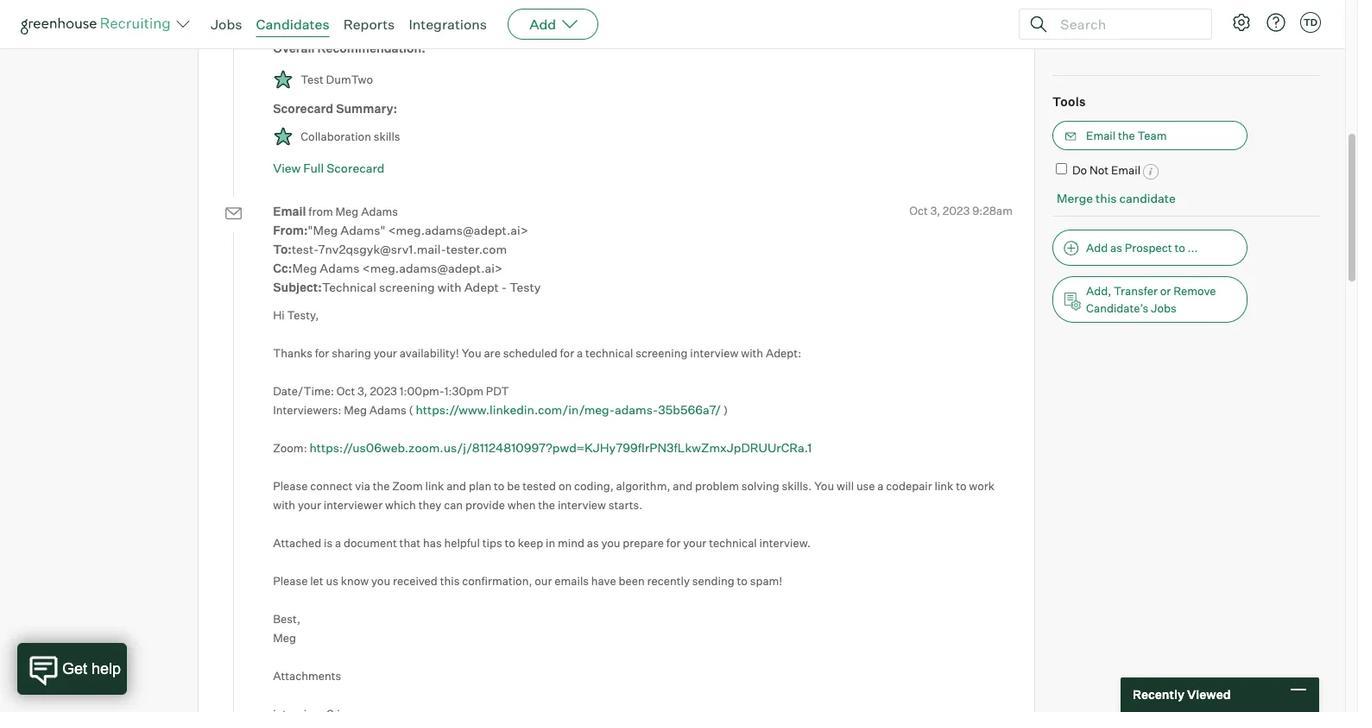 Task type: vqa. For each thing, say whether or not it's contained in the screenshot.
Wattenberger
no



Task type: locate. For each thing, give the bounding box(es) containing it.
oct down sharing
[[336, 384, 355, 398]]

1 vertical spatial adams
[[320, 261, 360, 275]]

0 horizontal spatial your
[[298, 498, 321, 512]]

1 vertical spatial strong yes image
[[273, 126, 294, 147]]

0 horizontal spatial interview
[[558, 498, 606, 512]]

overall recommendation:
[[273, 40, 425, 55]]

work
[[969, 479, 995, 493]]

date/time: oct 3, 2023 1:00pm-1:30pm pdt interviewers: meg adams ( https://www.linkedin.com/in/meg-adams-35b566a7/ )
[[273, 384, 728, 417]]

you inside please connect via the zoom link and plan to be tested on coding, algorithm, and problem solving skills. you will use a codepair link to work with your interviewer which they can provide when the interview starts.
[[814, 479, 834, 493]]

sharing
[[332, 346, 371, 360]]

0 horizontal spatial screening
[[379, 280, 435, 294]]

<meg.adams@adept.ai>
[[388, 223, 528, 237], [362, 261, 503, 275]]

7nv2qsgyk@srv1.mail-
[[318, 242, 446, 256]]

0 vertical spatial a
[[577, 346, 583, 360]]

1 vertical spatial the
[[373, 479, 390, 493]]

1 horizontal spatial technical
[[709, 536, 757, 550]]

0 vertical spatial 3,
[[930, 204, 940, 218]]

with left the adept
[[437, 280, 462, 294]]

0 horizontal spatial 2023
[[370, 384, 397, 398]]

1 horizontal spatial with
[[437, 280, 462, 294]]

to right the tips
[[505, 536, 515, 550]]

1 please from the top
[[273, 479, 308, 493]]

0 vertical spatial you
[[462, 346, 481, 360]]

interview up )
[[690, 346, 739, 360]]

codepair
[[886, 479, 932, 493]]

a
[[577, 346, 583, 360], [877, 479, 884, 493], [335, 536, 341, 550]]

you left prepare
[[601, 536, 620, 550]]

recently
[[647, 574, 690, 588]]

0 vertical spatial with
[[437, 280, 462, 294]]

technical
[[585, 346, 633, 360], [709, 536, 757, 550]]

link right codepair
[[935, 479, 953, 493]]

2 vertical spatial the
[[538, 498, 555, 512]]

meg down test-
[[292, 261, 317, 275]]

1 vertical spatial jobs
[[1151, 301, 1177, 315]]

https://www.linkedin.com/in/meg-adams-35b566a7/ link
[[416, 402, 721, 417]]

please inside please connect via the zoom link and plan to be tested on coding, algorithm, and problem solving skills. you will use a codepair link to work with your interviewer which they can provide when the interview starts.
[[273, 479, 308, 493]]

1 vertical spatial interview
[[558, 498, 606, 512]]

2023 left the 1:00pm-
[[370, 384, 397, 398]]

viewed
[[1187, 687, 1231, 702]]

integrations
[[409, 16, 487, 33]]

1 horizontal spatial you
[[814, 479, 834, 493]]

collaboration skills
[[301, 129, 400, 143]]

holding tank — test
[[273, 15, 389, 29]]

date/time:
[[273, 384, 334, 398]]

1 horizontal spatial this
[[1096, 190, 1117, 205]]

meg down the best,
[[273, 631, 296, 645]]

availability!
[[399, 346, 459, 360]]

1:30pm
[[444, 384, 483, 398]]

adams"
[[340, 223, 385, 237]]

3, left the 9:28am
[[930, 204, 940, 218]]

1 horizontal spatial a
[[577, 346, 583, 360]]

td
[[1304, 16, 1318, 28]]

0 vertical spatial interview
[[690, 346, 739, 360]]

0 vertical spatial screening
[[379, 280, 435, 294]]

adams left (
[[369, 403, 406, 417]]

strong yes image up view
[[273, 126, 294, 147]]

0 horizontal spatial with
[[273, 498, 295, 512]]

interviewers:
[[273, 403, 341, 417]]

plan
[[469, 479, 491, 493]]

pdt
[[486, 384, 509, 398]]

this right received
[[440, 574, 460, 588]]

for right prepare
[[666, 536, 681, 550]]

a right is
[[335, 536, 341, 550]]

email inside button
[[1086, 128, 1116, 142]]

view full scorecard link
[[273, 160, 385, 175]]

the right via
[[373, 479, 390, 493]]

strong yes image for overall recommendation:
[[273, 69, 294, 90]]

0 vertical spatial 2023
[[943, 204, 970, 218]]

1 horizontal spatial 3,
[[930, 204, 940, 218]]

0 vertical spatial add
[[529, 16, 556, 33]]

2 vertical spatial email
[[273, 204, 306, 219]]

1 horizontal spatial your
[[374, 346, 397, 360]]

please
[[273, 479, 308, 493], [273, 574, 308, 588]]

0 horizontal spatial link
[[425, 479, 444, 493]]

0 horizontal spatial you
[[462, 346, 481, 360]]

0 horizontal spatial this
[[440, 574, 460, 588]]

0 vertical spatial this
[[1096, 190, 1117, 205]]

your down connect at bottom left
[[298, 498, 321, 512]]

2 vertical spatial adams
[[369, 403, 406, 417]]

link up they
[[425, 479, 444, 493]]

and up 'can' on the bottom left
[[446, 479, 466, 493]]

the
[[1118, 128, 1135, 142], [373, 479, 390, 493], [538, 498, 555, 512]]

2 horizontal spatial a
[[877, 479, 884, 493]]

from: "meg adams" <meg.adams@adept.ai> to: test-7nv2qsgyk@srv1.mail-tester.com cc: meg adams <meg.adams@adept.ai> subject: technical screening with adept - testy
[[273, 223, 541, 294]]

scorecard down collaboration skills
[[326, 160, 385, 175]]

adams
[[361, 205, 398, 219], [320, 261, 360, 275], [369, 403, 406, 417]]

spam!
[[750, 574, 783, 588]]

interview inside please connect via the zoom link and plan to be tested on coding, algorithm, and problem solving skills. you will use a codepair link to work with your interviewer which they can provide when the interview starts.
[[558, 498, 606, 512]]

via
[[355, 479, 370, 493]]

1 horizontal spatial add
[[1086, 241, 1108, 255]]

integrations link
[[409, 16, 487, 33]]

zoom: https://us06web.zoom.us/j/81124810997?pwd=kjhy799firpn3flkwzmxjpdruurcra.1
[[273, 440, 812, 455]]

0 vertical spatial oct
[[909, 204, 928, 218]]

0 horizontal spatial technical
[[585, 346, 633, 360]]

2 strong yes image from the top
[[273, 126, 294, 147]]

1 vertical spatial oct
[[336, 384, 355, 398]]

tags
[[1119, 34, 1149, 49]]

1 horizontal spatial for
[[560, 346, 574, 360]]

2 link from the left
[[935, 479, 953, 493]]

add inside add as prospect to ... button
[[1086, 241, 1108, 255]]

0 vertical spatial the
[[1118, 128, 1135, 142]]

1 vertical spatial this
[[440, 574, 460, 588]]

1 vertical spatial a
[[877, 479, 884, 493]]

the inside button
[[1118, 128, 1135, 142]]

1 vertical spatial your
[[298, 498, 321, 512]]

add inside add popup button
[[529, 16, 556, 33]]

oct left the 9:28am
[[909, 204, 928, 218]]

candidate
[[1052, 34, 1116, 49]]

add,
[[1086, 284, 1111, 298]]

email right not
[[1111, 163, 1141, 177]]

<meg.adams@adept.ai> up 'tester.com'
[[388, 223, 528, 237]]

td button
[[1297, 9, 1324, 36]]

in
[[546, 536, 555, 550]]

on
[[559, 479, 572, 493]]

0 horizontal spatial 3,
[[358, 384, 367, 398]]

1 vertical spatial add
[[1086, 241, 1108, 255]]

1 vertical spatial with
[[741, 346, 763, 360]]

you right know
[[371, 574, 390, 588]]

screening up "adams-"
[[636, 346, 688, 360]]

strong yes image
[[273, 69, 294, 90], [273, 126, 294, 147]]

1 horizontal spatial jobs
[[1151, 301, 1177, 315]]

1 vertical spatial 2023
[[370, 384, 397, 398]]

your up sending at the right bottom of the page
[[683, 536, 707, 550]]

to left '...'
[[1175, 241, 1185, 255]]

the down tested
[[538, 498, 555, 512]]

problem
[[695, 479, 739, 493]]

1 horizontal spatial screening
[[636, 346, 688, 360]]

3, down sharing
[[358, 384, 367, 398]]

a right use
[[877, 479, 884, 493]]

with up 'attached'
[[273, 498, 295, 512]]

add, transfer or remove candidate's jobs button
[[1052, 276, 1248, 323]]

for right thanks
[[315, 346, 329, 360]]

please for please let us know you received this confirmation, our emails have been recently sending to spam!
[[273, 574, 308, 588]]

attachments
[[273, 669, 341, 683]]

to left be
[[494, 479, 505, 493]]

you left will
[[814, 479, 834, 493]]

which
[[385, 498, 416, 512]]

a right scheduled
[[577, 346, 583, 360]]

adams up 'adams"'
[[361, 205, 398, 219]]

cc:
[[273, 261, 292, 275]]

0 vertical spatial your
[[374, 346, 397, 360]]

0 vertical spatial adams
[[361, 205, 398, 219]]

mind
[[558, 536, 584, 550]]

the left team
[[1118, 128, 1135, 142]]

0 vertical spatial strong yes image
[[273, 69, 294, 90]]

this down do not email
[[1096, 190, 1117, 205]]

tester.com
[[446, 242, 507, 256]]

2023
[[943, 204, 970, 218], [370, 384, 397, 398]]

1 and from the left
[[446, 479, 466, 493]]

(
[[409, 403, 413, 417]]

meg inside email from meg adams
[[335, 205, 359, 219]]

0 horizontal spatial jobs
[[211, 16, 242, 33]]

2 vertical spatial your
[[683, 536, 707, 550]]

best, meg
[[273, 612, 300, 645]]

1 horizontal spatial interview
[[690, 346, 739, 360]]

0 vertical spatial technical
[[585, 346, 633, 360]]

Search text field
[[1056, 12, 1196, 37]]

collaboration
[[301, 129, 371, 143]]

holding
[[273, 15, 315, 29]]

testy
[[510, 280, 541, 294]]

1 horizontal spatial and
[[673, 479, 693, 493]]

2 vertical spatial with
[[273, 498, 295, 512]]

please left let
[[273, 574, 308, 588]]

meg up 'adams"'
[[335, 205, 359, 219]]

remove
[[1173, 284, 1216, 298]]

strong yes image left test
[[273, 69, 294, 90]]

0 vertical spatial email
[[1086, 128, 1116, 142]]

interview down coding,
[[558, 498, 606, 512]]

<meg.adams@adept.ai> down 'tester.com'
[[362, 261, 503, 275]]

emails
[[555, 574, 589, 588]]

as left prospect
[[1110, 241, 1122, 255]]

technical up "adams-"
[[585, 346, 633, 360]]

and left problem
[[673, 479, 693, 493]]

jobs down or
[[1151, 301, 1177, 315]]

1 vertical spatial you
[[371, 574, 390, 588]]

2 horizontal spatial for
[[666, 536, 681, 550]]

technical up sending at the right bottom of the page
[[709, 536, 757, 550]]

meg
[[335, 205, 359, 219], [292, 261, 317, 275], [344, 403, 367, 417], [273, 631, 296, 645]]

1 vertical spatial email
[[1111, 163, 1141, 177]]

2 and from the left
[[673, 479, 693, 493]]

as right mind
[[587, 536, 599, 550]]

candidate
[[1119, 190, 1176, 205]]

jobs
[[211, 16, 242, 33], [1151, 301, 1177, 315]]

0 horizontal spatial add
[[529, 16, 556, 33]]

as inside button
[[1110, 241, 1122, 255]]

1 vertical spatial as
[[587, 536, 599, 550]]

meg right interviewers:
[[344, 403, 367, 417]]

email up from:
[[273, 204, 306, 219]]

1 vertical spatial please
[[273, 574, 308, 588]]

is
[[324, 536, 333, 550]]

transfer
[[1114, 284, 1158, 298]]

please for please connect via the zoom link and plan to be tested on coding, algorithm, and problem solving skills. you will use a codepair link to work with your interviewer which they can provide when the interview starts.
[[273, 479, 308, 493]]

0 vertical spatial scorecard
[[273, 101, 333, 116]]

1 horizontal spatial link
[[935, 479, 953, 493]]

you left are
[[462, 346, 481, 360]]

)
[[724, 403, 728, 417]]

2 horizontal spatial the
[[1118, 128, 1135, 142]]

for
[[315, 346, 329, 360], [560, 346, 574, 360], [666, 536, 681, 550]]

keep
[[518, 536, 543, 550]]

1 vertical spatial you
[[814, 479, 834, 493]]

0 horizontal spatial oct
[[336, 384, 355, 398]]

merge this candidate link
[[1057, 190, 1176, 205]]

with left adept:
[[741, 346, 763, 360]]

jobs left candidates
[[211, 16, 242, 33]]

3, inside date/time: oct 3, 2023 1:00pm-1:30pm pdt interviewers: meg adams ( https://www.linkedin.com/in/meg-adams-35b566a7/ )
[[358, 384, 367, 398]]

1 strong yes image from the top
[[273, 69, 294, 90]]

2 horizontal spatial your
[[683, 536, 707, 550]]

0 horizontal spatial as
[[587, 536, 599, 550]]

your
[[374, 346, 397, 360], [298, 498, 321, 512], [683, 536, 707, 550]]

your right sharing
[[374, 346, 397, 360]]

or
[[1160, 284, 1171, 298]]

prospect
[[1125, 241, 1172, 255]]

recently viewed
[[1133, 687, 1231, 702]]

meg inside best, meg
[[273, 631, 296, 645]]

1 horizontal spatial as
[[1110, 241, 1122, 255]]

screening down 7nv2qsgyk@srv1.mail-
[[379, 280, 435, 294]]

0 horizontal spatial a
[[335, 536, 341, 550]]

for right scheduled
[[560, 346, 574, 360]]

1 vertical spatial 3,
[[358, 384, 367, 398]]

1:00pm-
[[400, 384, 444, 398]]

1 horizontal spatial you
[[601, 536, 620, 550]]

email up not
[[1086, 128, 1116, 142]]

0 vertical spatial please
[[273, 479, 308, 493]]

to left spam!
[[737, 574, 748, 588]]

2 please from the top
[[273, 574, 308, 588]]

1 horizontal spatial oct
[[909, 204, 928, 218]]

merge
[[1057, 190, 1093, 205]]

2023 left the 9:28am
[[943, 204, 970, 218]]

meg inside date/time: oct 3, 2023 1:00pm-1:30pm pdt interviewers: meg adams ( https://www.linkedin.com/in/meg-adams-35b566a7/ )
[[344, 403, 367, 417]]

view
[[273, 160, 301, 175]]

you
[[601, 536, 620, 550], [371, 574, 390, 588]]

adams up technical
[[320, 261, 360, 275]]

helpful
[[444, 536, 480, 550]]

attached is a document that has helpful tips to keep in mind as you prepare for your technical interview.
[[273, 536, 811, 550]]

oct inside date/time: oct 3, 2023 1:00pm-1:30pm pdt interviewers: meg adams ( https://www.linkedin.com/in/meg-adams-35b566a7/ )
[[336, 384, 355, 398]]

0 vertical spatial as
[[1110, 241, 1122, 255]]

0 vertical spatial you
[[601, 536, 620, 550]]

please down the zoom:
[[273, 479, 308, 493]]

can
[[444, 498, 463, 512]]

adams inside 'from: "meg adams" <meg.adams@adept.ai> to: test-7nv2qsgyk@srv1.mail-tester.com cc: meg adams <meg.adams@adept.ai> subject: technical screening with adept - testy'
[[320, 261, 360, 275]]

0 horizontal spatial and
[[446, 479, 466, 493]]

scorecard down test
[[273, 101, 333, 116]]



Task type: describe. For each thing, give the bounding box(es) containing it.
do not email
[[1072, 163, 1141, 177]]

to:
[[273, 242, 292, 256]]

—
[[345, 15, 357, 29]]

1 horizontal spatial 2023
[[943, 204, 970, 218]]

adept
[[464, 280, 499, 294]]

has
[[423, 536, 442, 550]]

greenhouse recruiting image
[[21, 14, 176, 35]]

please let us know you received this confirmation, our emails have been recently sending to spam!
[[273, 574, 783, 588]]

configure image
[[1231, 12, 1252, 33]]

received
[[393, 574, 438, 588]]

adams inside date/time: oct 3, 2023 1:00pm-1:30pm pdt interviewers: meg adams ( https://www.linkedin.com/in/meg-adams-35b566a7/ )
[[369, 403, 406, 417]]

meg inside 'from: "meg adams" <meg.adams@adept.ai> to: test-7nv2qsgyk@srv1.mail-tester.com cc: meg adams <meg.adams@adept.ai> subject: technical screening with adept - testy'
[[292, 261, 317, 275]]

add for add
[[529, 16, 556, 33]]

https://www.linkedin.com/in/meg-
[[416, 402, 615, 417]]

1 vertical spatial screening
[[636, 346, 688, 360]]

to inside add as prospect to ... button
[[1175, 241, 1185, 255]]

email the team button
[[1052, 121, 1248, 150]]

starts.
[[609, 498, 643, 512]]

0 horizontal spatial for
[[315, 346, 329, 360]]

1 horizontal spatial the
[[538, 498, 555, 512]]

please connect via the zoom link and plan to be tested on coding, algorithm, and problem solving skills. you will use a codepair link to work with your interviewer which they can provide when the interview starts.
[[273, 479, 995, 512]]

35b566a7/
[[658, 402, 721, 417]]

edit
[[1293, 34, 1316, 49]]

Do Not Email checkbox
[[1056, 163, 1067, 174]]

coding,
[[574, 479, 614, 493]]

prepare
[[623, 536, 664, 550]]

1 link from the left
[[425, 479, 444, 493]]

email the team
[[1086, 128, 1167, 142]]

merge this candidate
[[1057, 190, 1176, 205]]

email for email from meg adams
[[273, 204, 306, 219]]

2 horizontal spatial with
[[741, 346, 763, 360]]

provide
[[465, 498, 505, 512]]

from
[[309, 205, 333, 219]]

been
[[619, 574, 645, 588]]

they
[[418, 498, 441, 512]]

thanks
[[273, 346, 312, 360]]

have
[[591, 574, 616, 588]]

0 vertical spatial <meg.adams@adept.ai>
[[388, 223, 528, 237]]

tank
[[317, 15, 343, 29]]

document
[[344, 536, 397, 550]]

0 horizontal spatial the
[[373, 479, 390, 493]]

team
[[1138, 128, 1167, 142]]

reports link
[[343, 16, 395, 33]]

1 vertical spatial <meg.adams@adept.ai>
[[362, 261, 503, 275]]

scorecard summary:
[[273, 101, 397, 116]]

1 vertical spatial scorecard
[[326, 160, 385, 175]]

a inside please connect via the zoom link and plan to be tested on coding, algorithm, and problem solving skills. you will use a codepair link to work with your interviewer which they can provide when the interview starts.
[[877, 479, 884, 493]]

be
[[507, 479, 520, 493]]

full
[[303, 160, 324, 175]]

with inside please connect via the zoom link and plan to be tested on coding, algorithm, and problem solving skills. you will use a codepair link to work with your interviewer which they can provide when the interview starts.
[[273, 498, 295, 512]]

subject:
[[273, 280, 322, 294]]

test
[[359, 15, 389, 29]]

oct 3, 2023 9:28am
[[909, 204, 1013, 218]]

2 vertical spatial a
[[335, 536, 341, 550]]

add as prospect to ...
[[1086, 241, 1198, 255]]

test
[[301, 73, 324, 87]]

add as prospect to ... button
[[1052, 230, 1248, 266]]

testy,
[[287, 308, 319, 322]]

interview.
[[759, 536, 811, 550]]

to left the work
[[956, 479, 967, 493]]

dumtwo
[[326, 73, 373, 87]]

email for email the team
[[1086, 128, 1116, 142]]

add for add as prospect to ...
[[1086, 241, 1108, 255]]

use
[[856, 479, 875, 493]]

jobs link
[[211, 16, 242, 33]]

skills.
[[782, 479, 812, 493]]

connect
[[310, 479, 353, 493]]

2023 inside date/time: oct 3, 2023 1:00pm-1:30pm pdt interviewers: meg adams ( https://www.linkedin.com/in/meg-adams-35b566a7/ )
[[370, 384, 397, 398]]

technical
[[322, 280, 376, 294]]

https://us06web.zoom.us/j/81124810997?pwd=kjhy799firpn3flkwzmxjpdruurcra.1
[[309, 440, 812, 455]]

0 horizontal spatial you
[[371, 574, 390, 588]]

tools
[[1052, 94, 1086, 109]]

best,
[[273, 612, 300, 626]]

1 vertical spatial technical
[[709, 536, 757, 550]]

recommendation:
[[317, 40, 425, 55]]

jobs inside add, transfer or remove candidate's jobs
[[1151, 301, 1177, 315]]

adams-
[[615, 402, 658, 417]]

candidates link
[[256, 16, 329, 33]]

test-
[[292, 242, 318, 256]]

...
[[1188, 241, 1198, 255]]

zoom:
[[273, 441, 307, 455]]

reports
[[343, 16, 395, 33]]

hi testy,
[[273, 308, 319, 322]]

overall
[[273, 40, 315, 55]]

your inside please connect via the zoom link and plan to be tested on coding, algorithm, and problem solving skills. you will use a codepair link to work with your interviewer which they can provide when the interview starts.
[[298, 498, 321, 512]]

our
[[535, 574, 552, 588]]

with inside 'from: "meg adams" <meg.adams@adept.ai> to: test-7nv2qsgyk@srv1.mail-tester.com cc: meg adams <meg.adams@adept.ai> subject: technical screening with adept - testy'
[[437, 280, 462, 294]]

confirmation,
[[462, 574, 532, 588]]

-
[[501, 280, 507, 294]]

strong yes image for scorecard summary:
[[273, 126, 294, 147]]

attached
[[273, 536, 321, 550]]

9:28am
[[972, 204, 1013, 218]]

0 vertical spatial jobs
[[211, 16, 242, 33]]

from:
[[273, 223, 308, 237]]

will
[[837, 479, 854, 493]]

td button
[[1300, 12, 1321, 33]]

thanks for sharing your availability! you are scheduled for a technical screening interview with adept:
[[273, 346, 801, 360]]

adams inside email from meg adams
[[361, 205, 398, 219]]

"meg
[[308, 223, 338, 237]]

are
[[484, 346, 501, 360]]

add button
[[508, 9, 598, 40]]

screening inside 'from: "meg adams" <meg.adams@adept.ai> to: test-7nv2qsgyk@srv1.mail-tester.com cc: meg adams <meg.adams@adept.ai> subject: technical screening with adept - testy'
[[379, 280, 435, 294]]

when
[[507, 498, 536, 512]]

+ edit link
[[1278, 30, 1320, 53]]

algorithm,
[[616, 479, 670, 493]]



